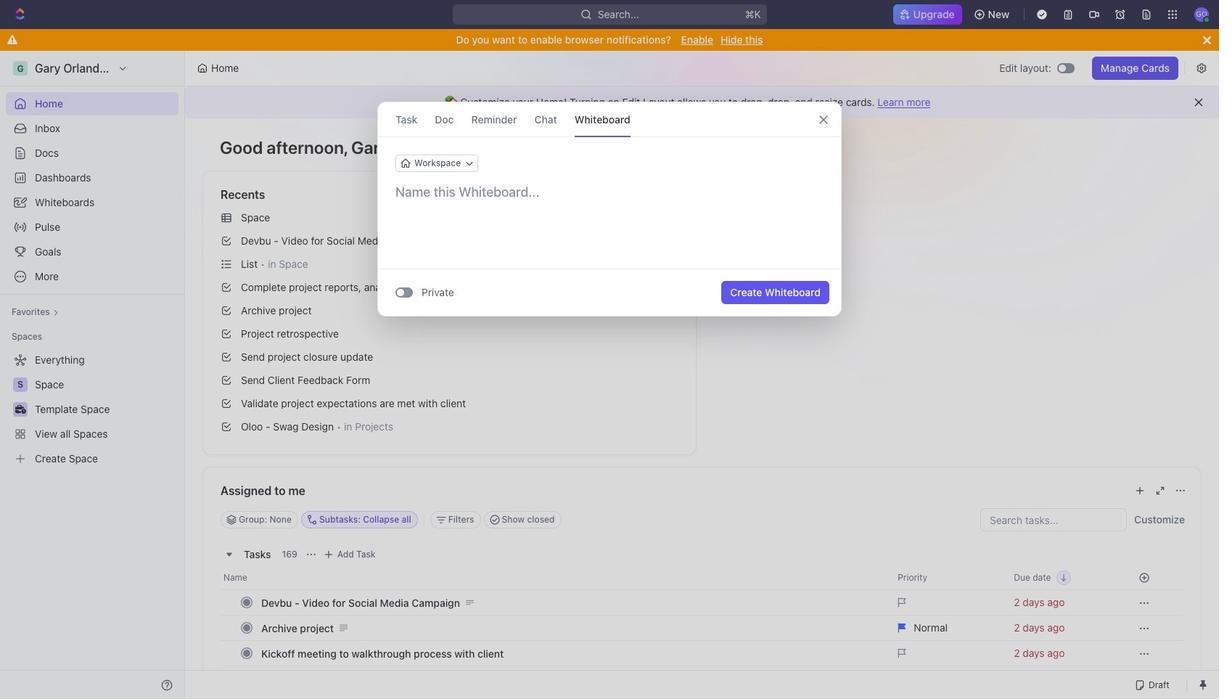 Task type: locate. For each thing, give the bounding box(es) containing it.
alert
[[185, 86, 1220, 118]]

tree inside the sidebar navigation
[[6, 348, 179, 470]]

tree
[[6, 348, 179, 470]]

Name this Whiteboard... field
[[378, 184, 841, 201]]

sidebar navigation
[[0, 51, 185, 699]]

dialog
[[377, 102, 842, 317]]



Task type: vqa. For each thing, say whether or not it's contained in the screenshot.
"GARY ORLANDO'S WORKSPACE, ," element
no



Task type: describe. For each thing, give the bounding box(es) containing it.
Search tasks... text field
[[981, 509, 1127, 531]]



